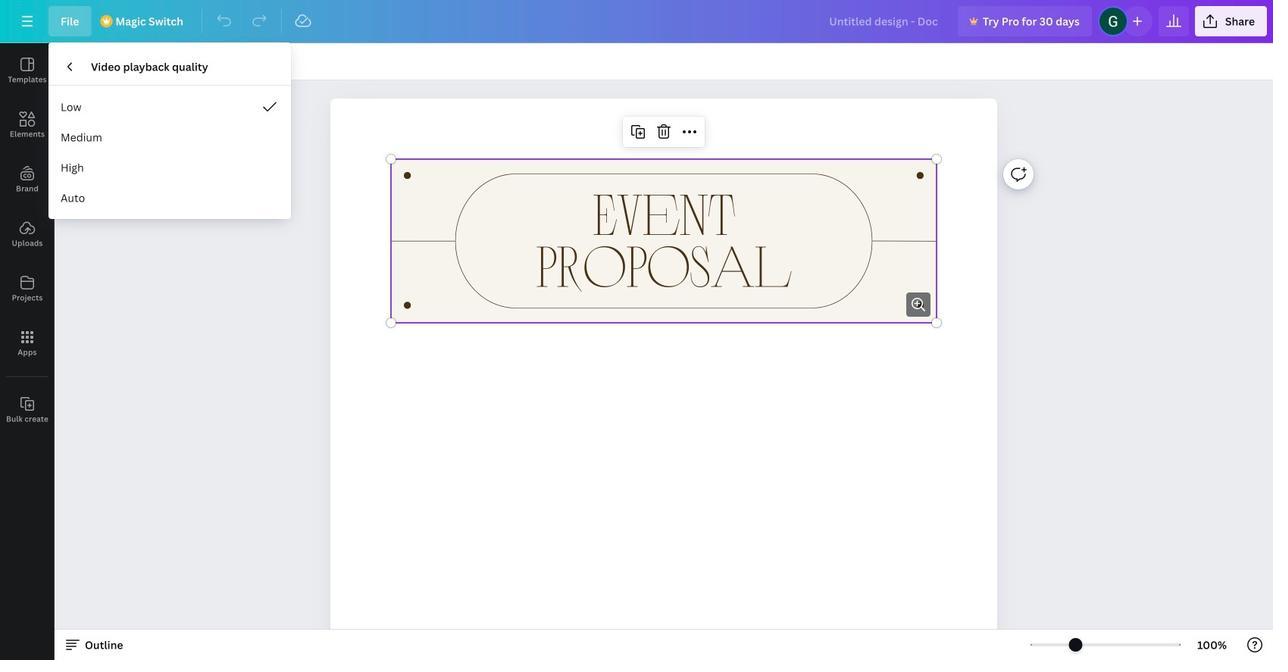 Task type: locate. For each thing, give the bounding box(es) containing it.
main menu bar
[[0, 0, 1273, 43]]

list
[[49, 86, 291, 213]]

None text field
[[330, 99, 997, 660]]



Task type: vqa. For each thing, say whether or not it's contained in the screenshot.
Side Panel tab list
yes



Task type: describe. For each thing, give the bounding box(es) containing it.
side panel tab list
[[0, 43, 55, 437]]

Design title text field
[[817, 6, 952, 36]]



